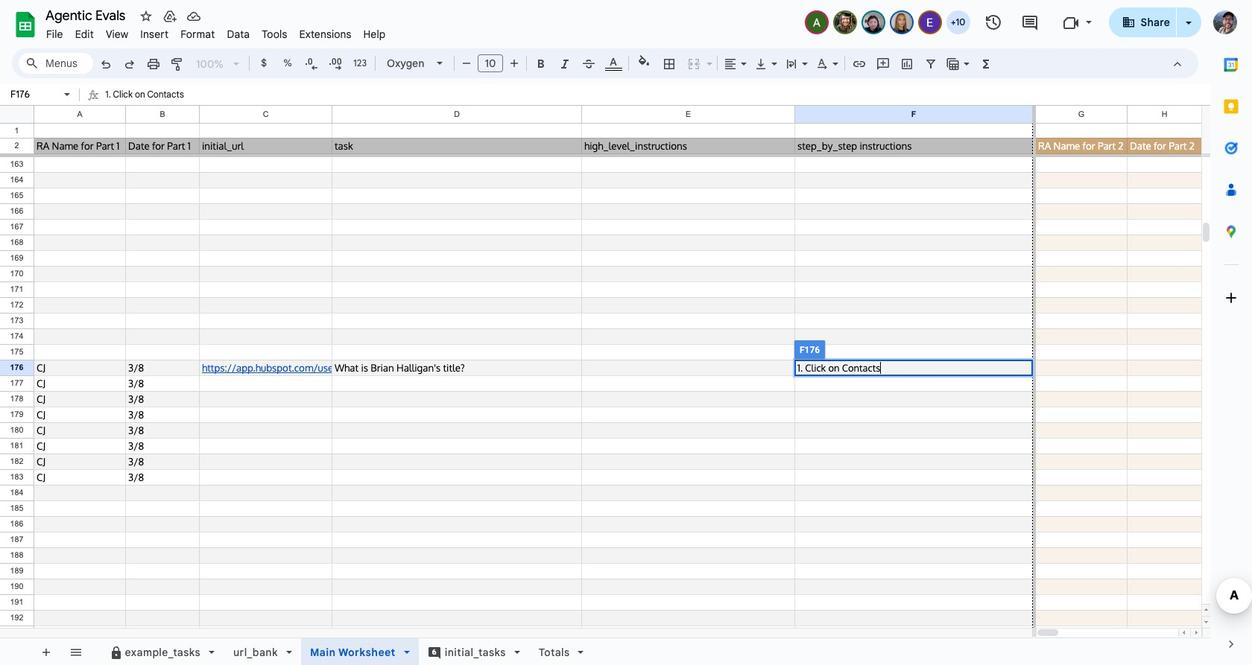Task type: locate. For each thing, give the bounding box(es) containing it.
menu bar
[[40, 19, 392, 44]]

click down f176
[[805, 362, 826, 374]]

on left contacts
[[829, 362, 840, 374]]

initial_tasks
[[445, 646, 506, 660]]

2 toolbar from the left
[[95, 639, 607, 666]]

1. left contacts﻿ at the left top of page
[[105, 89, 111, 100]]

tab list
[[1211, 44, 1253, 624]]

toolbar
[[31, 639, 93, 666], [95, 639, 607, 666], [610, 639, 612, 666]]

0 vertical spatial on
[[135, 89, 145, 100]]

on
[[135, 89, 145, 100], [829, 362, 840, 374]]

quick sharing actions image
[[1186, 22, 1192, 45]]

main
[[310, 646, 336, 660]]

1. inside text box
[[105, 89, 111, 100]]

example_tasks
[[125, 646, 201, 660]]

on left contacts﻿ at the left top of page
[[135, 89, 145, 100]]

1. Click on Contacts﻿ text field
[[105, 86, 1211, 105]]

Rename text field
[[40, 6, 134, 24]]

Font size field
[[478, 54, 509, 73]]

1. click on contacts﻿
[[105, 89, 184, 100]]

1 vertical spatial on
[[829, 362, 840, 374]]

1 horizontal spatial 1.
[[798, 362, 803, 374]]

0 horizontal spatial on
[[135, 89, 145, 100]]

insert menu item
[[134, 25, 175, 43]]

edit
[[75, 28, 94, 41]]

1 vertical spatial click
[[805, 362, 826, 374]]

Menus field
[[19, 53, 93, 74]]

select merge type image
[[703, 54, 713, 59]]

borders image
[[661, 53, 678, 74]]

share button
[[1109, 7, 1177, 37]]

1 horizontal spatial click
[[805, 362, 826, 374]]

click left contacts﻿ at the left top of page
[[113, 89, 133, 100]]

1 vertical spatial 1.
[[798, 362, 803, 374]]

%
[[283, 57, 292, 69]]

+10 button
[[945, 9, 972, 36]]

1. for 1. click on contacts﻿
[[105, 89, 111, 100]]

contacts
[[842, 362, 881, 374]]

file
[[46, 28, 63, 41]]

main toolbar
[[92, 52, 999, 77]]

click
[[113, 89, 133, 100], [805, 362, 826, 374]]

contacts﻿
[[147, 89, 184, 100]]

menu bar inside menu bar banner
[[40, 19, 392, 44]]

None text field
[[6, 87, 61, 101]]

michele murakami image
[[863, 12, 884, 33]]

1. down f176
[[798, 362, 803, 374]]

on inside text box
[[135, 89, 145, 100]]

click for 1. click on contacts﻿
[[113, 89, 133, 100]]

katherine seehafer image
[[891, 12, 912, 33]]

1 horizontal spatial on
[[829, 362, 840, 374]]

1. click on contacts
[[798, 362, 881, 374]]

2 horizontal spatial toolbar
[[610, 639, 612, 666]]

0 horizontal spatial 1.
[[105, 89, 111, 100]]

0 horizontal spatial click
[[113, 89, 133, 100]]

data
[[227, 28, 250, 41]]

eesa khan image
[[920, 12, 941, 33]]

application
[[0, 0, 1253, 666]]

view
[[106, 28, 128, 41]]

format
[[181, 28, 215, 41]]

123 button
[[348, 52, 372, 75]]

toolbar containing example_tasks
[[95, 639, 607, 666]]

1.
[[105, 89, 111, 100], [798, 362, 803, 374]]

menu bar banner
[[0, 0, 1253, 666]]

0 vertical spatial 1.
[[105, 89, 111, 100]]

0 vertical spatial click
[[113, 89, 133, 100]]

Star checkbox
[[107, 0, 169, 54]]

tab list inside menu bar banner
[[1211, 44, 1253, 624]]

click inside text box
[[113, 89, 133, 100]]

application containing share
[[0, 0, 1253, 666]]

1 horizontal spatial toolbar
[[95, 639, 607, 666]]

6
[[432, 648, 437, 658]]

F176 field
[[798, 362, 1030, 374]]

menu bar containing file
[[40, 19, 392, 44]]

view menu item
[[100, 25, 134, 43]]

oxygen
[[387, 57, 425, 70]]

extensions
[[299, 28, 352, 41]]

0 horizontal spatial toolbar
[[31, 639, 93, 666]]

extensions menu item
[[293, 25, 358, 43]]



Task type: describe. For each thing, give the bounding box(es) containing it.
none text field inside the name box (⌘ + j) element
[[6, 87, 61, 101]]

% button
[[277, 52, 299, 75]]

data menu item
[[221, 25, 256, 43]]

tools
[[262, 28, 287, 41]]

font list. oxygen selected. option
[[387, 53, 428, 74]]

1 toolbar from the left
[[31, 639, 93, 666]]

format menu item
[[175, 25, 221, 43]]

file menu item
[[40, 25, 69, 43]]

help
[[364, 28, 386, 41]]

totals
[[539, 646, 570, 660]]

share
[[1141, 16, 1171, 29]]

main worksheet
[[310, 646, 396, 660]]

3 toolbar from the left
[[610, 639, 612, 666]]

name box (⌘ + j) element
[[4, 86, 75, 104]]

123
[[353, 57, 367, 69]]

+10
[[951, 16, 966, 28]]

text color image
[[605, 53, 622, 71]]

worksheet
[[338, 646, 396, 660]]

on for contacts﻿
[[135, 89, 145, 100]]

$
[[261, 57, 267, 69]]

all sheets image
[[63, 640, 87, 664]]

Zoom field
[[190, 53, 246, 75]]

Font size text field
[[479, 54, 503, 72]]

functions image
[[978, 53, 995, 74]]

Zoom text field
[[192, 54, 228, 75]]

help menu item
[[358, 25, 392, 43]]

main worksheet button
[[301, 639, 419, 666]]

giulia masi image
[[835, 12, 856, 33]]

on for contacts
[[829, 362, 840, 374]]

f176
[[800, 345, 820, 356]]

angela cha image
[[806, 12, 827, 33]]

url_bank
[[233, 646, 278, 660]]

url_bank button
[[224, 639, 302, 666]]

fill color image
[[636, 53, 653, 71]]

1. for 1. click on contacts
[[798, 362, 803, 374]]

tools menu item
[[256, 25, 293, 43]]

insert
[[140, 28, 169, 41]]

click for 1. click on contacts
[[805, 362, 826, 374]]

edit menu item
[[69, 25, 100, 43]]

totals button
[[529, 639, 594, 666]]

example_tasks button
[[100, 639, 224, 666]]

$ button
[[253, 52, 275, 75]]



Task type: vqa. For each thing, say whether or not it's contained in the screenshot.
toolbar to the middle
yes



